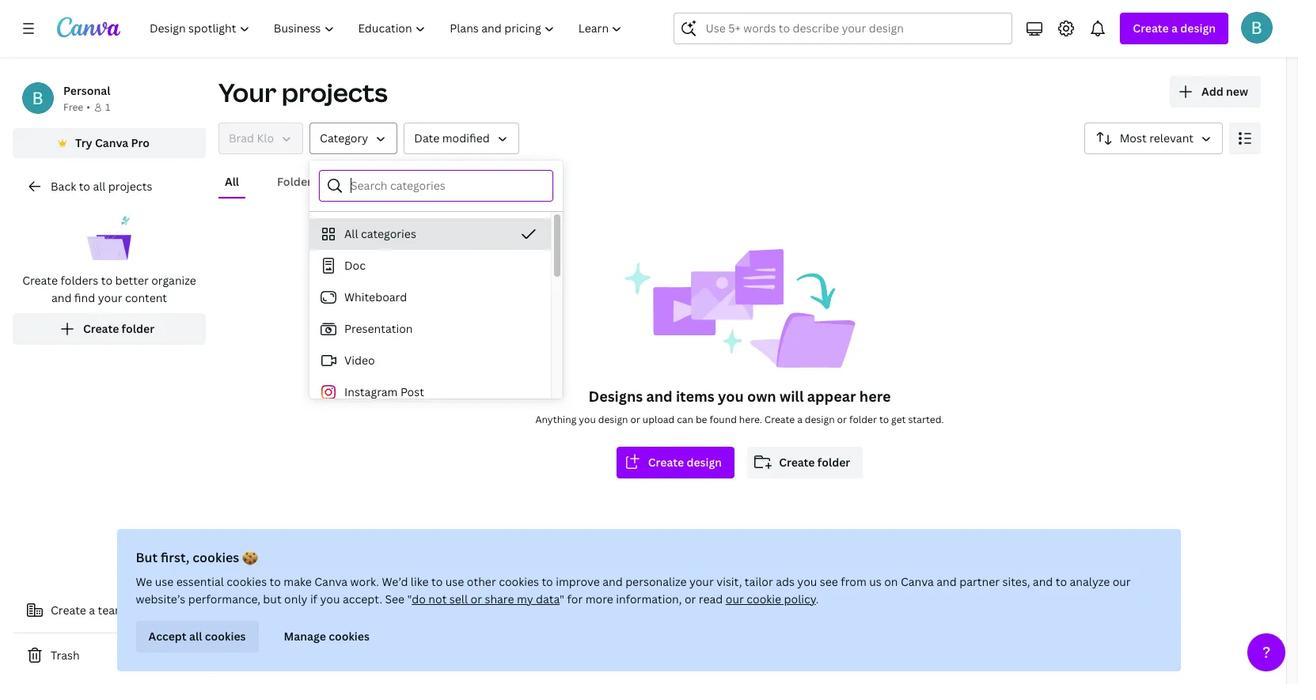 Task type: describe. For each thing, give the bounding box(es) containing it.
items
[[676, 387, 715, 406]]

partner
[[960, 575, 1000, 590]]

your
[[219, 75, 277, 109]]

images
[[436, 174, 474, 189]]

design down appear
[[805, 413, 835, 427]]

date modified
[[414, 131, 490, 146]]

designs for designs and items you own will appear here anything you design or upload can be found here. create a design or folder to get started.
[[589, 387, 643, 406]]

0 vertical spatial all
[[93, 179, 106, 194]]

create folder for leftmost create folder button
[[83, 321, 154, 336]]

Date modified button
[[404, 123, 519, 154]]

2 vertical spatial folder
[[818, 455, 850, 470]]

manage cookies button
[[272, 621, 383, 653]]

us
[[870, 575, 882, 590]]

accept all cookies button
[[136, 621, 259, 653]]

and inside create folders to better organize and find your content
[[51, 291, 72, 306]]

cookies up essential
[[193, 549, 240, 567]]

folders
[[277, 174, 318, 189]]

you right if
[[321, 592, 340, 607]]

video option
[[310, 345, 551, 377]]

or left upload
[[631, 413, 640, 427]]

design inside button
[[687, 455, 722, 470]]

back to all projects
[[51, 179, 152, 194]]

find
[[74, 291, 95, 306]]

doc button
[[310, 250, 551, 282]]

trash
[[51, 648, 80, 663]]

modified
[[442, 131, 490, 146]]

or left read
[[685, 592, 697, 607]]

will
[[780, 387, 804, 406]]

2 horizontal spatial canva
[[901, 575, 934, 590]]

cookies down "🍪"
[[227, 575, 267, 590]]

most
[[1120, 131, 1147, 146]]

accept all cookies
[[149, 629, 246, 644]]

all categories
[[344, 226, 416, 241]]

all for all
[[225, 174, 239, 189]]

all inside "button"
[[190, 629, 203, 644]]

a inside the designs and items you own will appear here anything you design or upload can be found here. create a design or folder to get started.
[[797, 413, 803, 427]]

we
[[136, 575, 153, 590]]

trash link
[[13, 640, 206, 672]]

from
[[841, 575, 867, 590]]

klo
[[257, 131, 274, 146]]

Owner button
[[219, 123, 303, 154]]

to up data
[[542, 575, 554, 590]]

Search search field
[[706, 13, 981, 44]]

team
[[98, 603, 125, 618]]

make
[[284, 575, 312, 590]]

folders button
[[271, 167, 324, 197]]

but first, cookies 🍪
[[136, 549, 259, 567]]

add
[[1202, 84, 1224, 99]]

do not sell or share my data link
[[412, 592, 560, 607]]

all categories button
[[310, 219, 551, 250]]

1 use from the left
[[155, 575, 174, 590]]

free •
[[63, 101, 90, 114]]

better
[[115, 273, 149, 288]]

to left the analyze
[[1056, 575, 1068, 590]]

folders
[[61, 273, 98, 288]]

to inside the designs and items you own will appear here anything you design or upload can be found here. create a design or folder to get started.
[[879, 413, 889, 427]]

create inside button
[[648, 455, 684, 470]]

create a design button
[[1121, 13, 1229, 44]]

or right sell
[[471, 592, 483, 607]]

appear
[[807, 387, 856, 406]]

do not sell or share my data " for more information, or read our cookie policy .
[[412, 592, 819, 607]]

accept.
[[343, 592, 383, 607]]

and right sites,
[[1033, 575, 1054, 590]]

projects inside back to all projects link
[[108, 179, 152, 194]]

personal
[[63, 83, 110, 98]]

designs and items you own will appear here anything you design or upload can be found here. create a design or folder to get started.
[[535, 387, 944, 427]]

tailor
[[745, 575, 774, 590]]

free
[[63, 101, 83, 114]]

work.
[[351, 575, 380, 590]]

to up the "but"
[[270, 575, 281, 590]]

ads
[[776, 575, 795, 590]]

all for all categories
[[344, 226, 358, 241]]

sell
[[450, 592, 468, 607]]

designs button
[[349, 167, 404, 197]]

all categories option
[[310, 219, 551, 250]]

images button
[[429, 167, 480, 197]]

accept
[[149, 629, 187, 644]]

categories
[[361, 226, 416, 241]]

Category button
[[310, 123, 398, 154]]

1 horizontal spatial canva
[[315, 575, 348, 590]]

found
[[710, 413, 737, 427]]

to inside create folders to better organize and find your content
[[101, 273, 112, 288]]

sites,
[[1003, 575, 1031, 590]]

my
[[517, 592, 534, 607]]

brad klo
[[229, 131, 274, 146]]

create folders to better organize and find your content
[[22, 273, 196, 306]]

for
[[568, 592, 583, 607]]

0 vertical spatial folder
[[122, 321, 154, 336]]

here.
[[739, 413, 762, 427]]

improve
[[556, 575, 600, 590]]

and inside the designs and items you own will appear here anything you design or upload can be found here. create a design or folder to get started.
[[646, 387, 673, 406]]

you up policy
[[798, 575, 818, 590]]

create inside dropdown button
[[1133, 21, 1169, 36]]

cookies inside "button"
[[205, 629, 246, 644]]

try
[[75, 135, 92, 150]]

we'd
[[382, 575, 408, 590]]

video button
[[310, 345, 551, 377]]

all button
[[219, 167, 245, 197]]

list box containing all categories
[[310, 219, 551, 685]]

doc option
[[310, 250, 551, 282]]

new
[[1226, 84, 1248, 99]]

see
[[820, 575, 839, 590]]

1
[[105, 101, 110, 114]]

share
[[485, 592, 515, 607]]

visit,
[[717, 575, 743, 590]]

own
[[747, 387, 776, 406]]



Task type: locate. For each thing, give the bounding box(es) containing it.
website's
[[136, 592, 186, 607]]

presentation
[[344, 321, 413, 336]]

0 vertical spatial create folder
[[83, 321, 154, 336]]

1 horizontal spatial use
[[446, 575, 465, 590]]

back to all projects link
[[13, 171, 206, 203]]

more
[[586, 592, 614, 607]]

all right back
[[93, 179, 106, 194]]

1 vertical spatial your
[[690, 575, 714, 590]]

1 vertical spatial create folder button
[[747, 447, 863, 479]]

1 vertical spatial all
[[344, 226, 358, 241]]

cookies down performance,
[[205, 629, 246, 644]]

1 horizontal spatial your
[[690, 575, 714, 590]]

🍪
[[243, 549, 259, 567]]

we use essential cookies to make canva work. we'd like to use other cookies to improve and personalize your visit, tailor ads you see from us on canva and partner sites, and to analyze our website's performance, but only if you accept. see "
[[136, 575, 1131, 607]]

create inside the designs and items you own will appear here anything you design or upload can be found here. create a design or folder to get started.
[[765, 413, 795, 427]]

your right find on the top left of page
[[98, 291, 122, 306]]

1 horizontal spatial all
[[344, 226, 358, 241]]

canva inside try canva pro button
[[95, 135, 128, 150]]

try canva pro button
[[13, 128, 206, 158]]

a left team
[[89, 603, 95, 618]]

0 vertical spatial create folder button
[[13, 314, 206, 345]]

" right see
[[408, 592, 412, 607]]

back
[[51, 179, 76, 194]]

to right back
[[79, 179, 90, 194]]

presentation option
[[310, 314, 551, 345]]

policy
[[785, 592, 816, 607]]

.
[[816, 592, 819, 607]]

our inside we use essential cookies to make canva work. we'd like to use other cookies to improve and personalize your visit, tailor ads you see from us on canva and partner sites, and to analyze our website's performance, but only if you accept. see "
[[1113, 575, 1131, 590]]

folder inside the designs and items you own will appear here anything you design or upload can be found here. create a design or folder to get started.
[[849, 413, 877, 427]]

our down visit,
[[726, 592, 744, 607]]

cookies down accept.
[[329, 629, 370, 644]]

projects down pro
[[108, 179, 152, 194]]

performance,
[[189, 592, 261, 607]]

manage cookies
[[284, 629, 370, 644]]

list box
[[310, 219, 551, 685]]

projects up category
[[282, 75, 388, 109]]

0 vertical spatial your
[[98, 291, 122, 306]]

0 horizontal spatial all
[[225, 174, 239, 189]]

but
[[263, 592, 282, 607]]

1 horizontal spatial our
[[1113, 575, 1131, 590]]

a down will
[[797, 413, 803, 427]]

can
[[677, 413, 693, 427]]

essential
[[177, 575, 224, 590]]

0 vertical spatial a
[[1172, 21, 1178, 36]]

to left get
[[879, 413, 889, 427]]

use
[[155, 575, 174, 590], [446, 575, 465, 590]]

most relevant
[[1120, 131, 1194, 146]]

add new button
[[1170, 76, 1261, 108]]

design inside dropdown button
[[1181, 21, 1216, 36]]

•
[[86, 101, 90, 114]]

upload
[[643, 413, 675, 427]]

all up doc
[[344, 226, 358, 241]]

0 horizontal spatial a
[[89, 603, 95, 618]]

cookies inside button
[[329, 629, 370, 644]]

on
[[885, 575, 899, 590]]

and up do not sell or share my data " for more information, or read our cookie policy .
[[603, 575, 623, 590]]

other
[[467, 575, 497, 590]]

all down brad
[[225, 174, 239, 189]]

folder down appear
[[818, 455, 850, 470]]

None search field
[[674, 13, 1013, 44]]

canva right on at the right of the page
[[901, 575, 934, 590]]

0 vertical spatial all
[[225, 174, 239, 189]]

our cookie policy link
[[726, 592, 816, 607]]

0 horizontal spatial create folder
[[83, 321, 154, 336]]

create design
[[648, 455, 722, 470]]

design
[[1181, 21, 1216, 36], [598, 413, 628, 427], [805, 413, 835, 427], [687, 455, 722, 470]]

0 horizontal spatial create folder button
[[13, 314, 206, 345]]

a up add new dropdown button
[[1172, 21, 1178, 36]]

instagram
[[344, 385, 398, 400]]

add new
[[1202, 84, 1248, 99]]

0 vertical spatial our
[[1113, 575, 1131, 590]]

a for design
[[1172, 21, 1178, 36]]

create folder button down find on the top left of page
[[13, 314, 206, 345]]

data
[[536, 592, 560, 607]]

create folder down appear
[[779, 455, 850, 470]]

Search categories search field
[[351, 171, 543, 201]]

to right the like
[[432, 575, 443, 590]]

2 use from the left
[[446, 575, 465, 590]]

here
[[860, 387, 891, 406]]

create a design
[[1133, 21, 1216, 36]]

designs up upload
[[589, 387, 643, 406]]

Sort by button
[[1084, 123, 1223, 154]]

create a team button
[[13, 595, 206, 627]]

a inside dropdown button
[[1172, 21, 1178, 36]]

your inside create folders to better organize and find your content
[[98, 291, 122, 306]]

doc
[[344, 258, 366, 273]]

folder down content
[[122, 321, 154, 336]]

and up upload
[[646, 387, 673, 406]]

or
[[631, 413, 640, 427], [837, 413, 847, 427], [471, 592, 483, 607], [685, 592, 697, 607]]

0 horizontal spatial projects
[[108, 179, 152, 194]]

whiteboard button
[[310, 282, 551, 314]]

designs down category button on the left top
[[356, 174, 398, 189]]

personalize
[[626, 575, 687, 590]]

our right the analyze
[[1113, 575, 1131, 590]]

1 horizontal spatial create folder
[[779, 455, 850, 470]]

all right accept
[[190, 629, 203, 644]]

use up website's
[[155, 575, 174, 590]]

designs
[[356, 174, 398, 189], [589, 387, 643, 406]]

designs for designs
[[356, 174, 398, 189]]

0 horizontal spatial canva
[[95, 135, 128, 150]]

0 horizontal spatial your
[[98, 291, 122, 306]]

1 horizontal spatial create folder button
[[747, 447, 863, 479]]

1 vertical spatial designs
[[589, 387, 643, 406]]

first,
[[161, 549, 190, 567]]

create
[[1133, 21, 1169, 36], [22, 273, 58, 288], [83, 321, 119, 336], [765, 413, 795, 427], [648, 455, 684, 470], [779, 455, 815, 470], [51, 603, 86, 618]]

create folder for bottommost create folder button
[[779, 455, 850, 470]]

a inside button
[[89, 603, 95, 618]]

1 vertical spatial a
[[797, 413, 803, 427]]

1 horizontal spatial a
[[797, 413, 803, 427]]

2 " from the left
[[560, 592, 565, 607]]

0 horizontal spatial our
[[726, 592, 744, 607]]

create inside create folders to better organize and find your content
[[22, 273, 58, 288]]

instagram post option
[[310, 377, 551, 409]]

like
[[411, 575, 429, 590]]

1 vertical spatial folder
[[849, 413, 877, 427]]

design left brad klo icon
[[1181, 21, 1216, 36]]

design left upload
[[598, 413, 628, 427]]

your
[[98, 291, 122, 306], [690, 575, 714, 590]]

but first, cookies 🍪 dialog
[[117, 530, 1181, 672]]

instagram post button
[[310, 377, 551, 409]]

1 horizontal spatial "
[[560, 592, 565, 607]]

a for team
[[89, 603, 95, 618]]

video
[[344, 353, 375, 368]]

anything
[[535, 413, 577, 427]]

or down appear
[[837, 413, 847, 427]]

0 horizontal spatial designs
[[356, 174, 398, 189]]

create design button
[[617, 447, 735, 479]]

see
[[386, 592, 405, 607]]

canva up if
[[315, 575, 348, 590]]

a
[[1172, 21, 1178, 36], [797, 413, 803, 427], [89, 603, 95, 618]]

1 vertical spatial all
[[190, 629, 203, 644]]

you
[[718, 387, 744, 406], [579, 413, 596, 427], [798, 575, 818, 590], [321, 592, 340, 607]]

and left find on the top left of page
[[51, 291, 72, 306]]

0 horizontal spatial all
[[93, 179, 106, 194]]

your up read
[[690, 575, 714, 590]]

"
[[408, 592, 412, 607], [560, 592, 565, 607]]

if
[[311, 592, 318, 607]]

cookies up my
[[499, 575, 540, 590]]

1 vertical spatial our
[[726, 592, 744, 607]]

read
[[699, 592, 723, 607]]

your inside we use essential cookies to make canva work. we'd like to use other cookies to improve and personalize your visit, tailor ads you see from us on canva and partner sites, and to analyze our website's performance, but only if you accept. see "
[[690, 575, 714, 590]]

instagram post
[[344, 385, 424, 400]]

but
[[136, 549, 158, 567]]

designs inside designs button
[[356, 174, 398, 189]]

whiteboard
[[344, 290, 407, 305]]

manage
[[284, 629, 326, 644]]

0 vertical spatial projects
[[282, 75, 388, 109]]

all inside button
[[225, 174, 239, 189]]

0 vertical spatial designs
[[356, 174, 398, 189]]

you right the anything
[[579, 413, 596, 427]]

1 horizontal spatial designs
[[589, 387, 643, 406]]

relevant
[[1150, 131, 1194, 146]]

create folder down create folders to better organize and find your content
[[83, 321, 154, 336]]

presentation button
[[310, 314, 551, 345]]

all inside button
[[344, 226, 358, 241]]

folder down here
[[849, 413, 877, 427]]

designs inside the designs and items you own will appear here anything you design or upload can be found here. create a design or folder to get started.
[[589, 387, 643, 406]]

started.
[[908, 413, 944, 427]]

to left better
[[101, 273, 112, 288]]

2 vertical spatial a
[[89, 603, 95, 618]]

pro
[[131, 135, 150, 150]]

your projects
[[219, 75, 388, 109]]

content
[[125, 291, 167, 306]]

top level navigation element
[[139, 13, 636, 44]]

cookie
[[747, 592, 782, 607]]

not
[[429, 592, 447, 607]]

post
[[400, 385, 424, 400]]

1 vertical spatial projects
[[108, 179, 152, 194]]

brad klo image
[[1241, 12, 1273, 44]]

you up found
[[718, 387, 744, 406]]

canva right try
[[95, 135, 128, 150]]

whiteboard option
[[310, 282, 551, 314]]

2 horizontal spatial a
[[1172, 21, 1178, 36]]

1 horizontal spatial projects
[[282, 75, 388, 109]]

design down the be
[[687, 455, 722, 470]]

0 horizontal spatial "
[[408, 592, 412, 607]]

our
[[1113, 575, 1131, 590], [726, 592, 744, 607]]

and left partner
[[937, 575, 957, 590]]

create folder button down will
[[747, 447, 863, 479]]

1 " from the left
[[408, 592, 412, 607]]

folder
[[122, 321, 154, 336], [849, 413, 877, 427], [818, 455, 850, 470]]

only
[[285, 592, 308, 607]]

" inside we use essential cookies to make canva work. we'd like to use other cookies to improve and personalize your visit, tailor ads you see from us on canva and partner sites, and to analyze our website's performance, but only if you accept. see "
[[408, 592, 412, 607]]

all
[[225, 174, 239, 189], [344, 226, 358, 241]]

1 vertical spatial create folder
[[779, 455, 850, 470]]

use up sell
[[446, 575, 465, 590]]

" left the for
[[560, 592, 565, 607]]

1 horizontal spatial all
[[190, 629, 203, 644]]

try canva pro
[[75, 135, 150, 150]]

0 horizontal spatial use
[[155, 575, 174, 590]]



Task type: vqa. For each thing, say whether or not it's contained in the screenshot.
across
no



